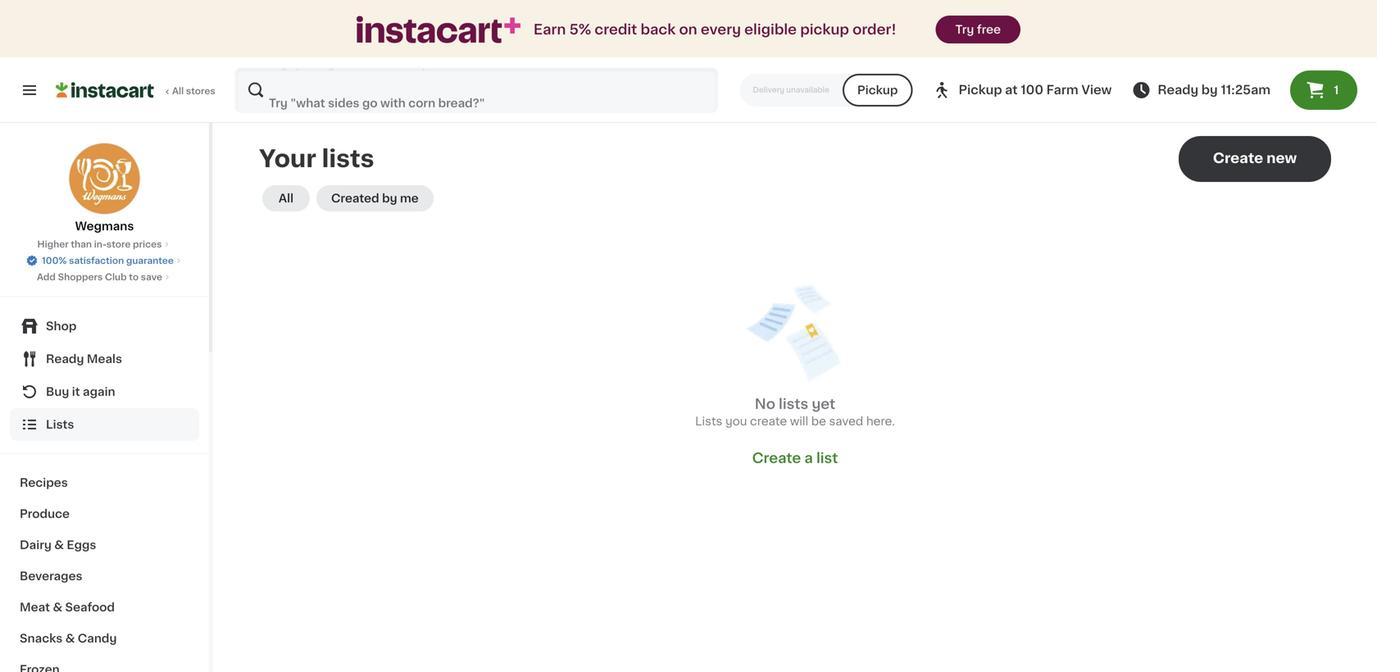 Task type: describe. For each thing, give the bounding box(es) containing it.
buy it again
[[46, 386, 115, 398]]

in-
[[94, 240, 107, 249]]

pickup for pickup
[[858, 84, 898, 96]]

create a list link
[[752, 449, 838, 467]]

at
[[1006, 84, 1018, 96]]

your lists
[[259, 147, 374, 171]]

pickup
[[801, 23, 850, 36]]

beverages link
[[10, 561, 199, 592]]

guarantee
[[126, 256, 174, 265]]

add shoppers club to save
[[37, 273, 162, 282]]

by for created
[[382, 193, 397, 204]]

a
[[805, 451, 813, 465]]

it
[[72, 386, 80, 398]]

all for all stores
[[172, 87, 184, 96]]

will
[[790, 416, 809, 427]]

ready meals
[[46, 353, 122, 365]]

add
[[37, 273, 56, 282]]

created by me
[[331, 193, 419, 204]]

ready by 11:25am link
[[1132, 80, 1271, 100]]

all for all
[[279, 193, 294, 204]]

lists inside no lists yet lists you create will be saved here.
[[695, 416, 723, 427]]

buy it again link
[[10, 376, 199, 408]]

recipes
[[20, 477, 68, 489]]

yet
[[812, 397, 836, 411]]

create a list
[[752, 451, 838, 465]]

here.
[[867, 416, 895, 427]]

11:25am
[[1221, 84, 1271, 96]]

to
[[129, 273, 139, 282]]

create for create new
[[1213, 151, 1264, 165]]

wegmans link
[[68, 143, 141, 235]]

produce
[[20, 508, 70, 520]]

buy
[[46, 386, 69, 398]]

be
[[812, 416, 827, 427]]

no
[[755, 397, 776, 411]]

try free
[[956, 24, 1001, 35]]

100
[[1021, 84, 1044, 96]]

me
[[400, 193, 419, 204]]

lists link
[[10, 408, 199, 441]]

meat & seafood link
[[10, 592, 199, 623]]

create new button
[[1179, 136, 1332, 182]]

higher than in-store prices
[[37, 240, 162, 249]]

new
[[1267, 151, 1298, 165]]

by for ready
[[1202, 84, 1218, 96]]

100% satisfaction guarantee button
[[26, 251, 184, 267]]

add shoppers club to save link
[[37, 271, 172, 284]]

produce link
[[10, 499, 199, 530]]

store
[[107, 240, 131, 249]]

shop
[[46, 321, 77, 332]]

no lists yet lists you create will be saved here.
[[695, 397, 895, 427]]

satisfaction
[[69, 256, 124, 265]]

100%
[[42, 256, 67, 265]]

again
[[83, 386, 115, 398]]

meat & seafood
[[20, 602, 115, 613]]

snacks & candy
[[20, 633, 117, 645]]

club
[[105, 273, 127, 282]]

order!
[[853, 23, 897, 36]]

higher than in-store prices link
[[37, 238, 172, 251]]

you
[[726, 416, 747, 427]]

instacart plus icon image
[[357, 16, 521, 43]]

lists for your
[[322, 147, 374, 171]]

meals
[[87, 353, 122, 365]]

earn
[[534, 23, 566, 36]]

back
[[641, 23, 676, 36]]

ready meals button
[[10, 343, 199, 376]]



Task type: vqa. For each thing, say whether or not it's contained in the screenshot.
1 each
no



Task type: locate. For each thing, give the bounding box(es) containing it.
pickup for pickup at 100 farm view
[[959, 84, 1003, 96]]

1 horizontal spatial all
[[279, 193, 294, 204]]

snacks & candy link
[[10, 623, 199, 654]]

& for dairy
[[54, 540, 64, 551]]

1 vertical spatial lists
[[779, 397, 809, 411]]

created by me button
[[317, 185, 434, 212]]

& for meat
[[53, 602, 62, 613]]

& inside "link"
[[54, 540, 64, 551]]

create
[[1213, 151, 1264, 165], [752, 451, 801, 465]]

& left candy
[[65, 633, 75, 645]]

instacart logo image
[[56, 80, 154, 100]]

list
[[817, 451, 838, 465]]

0 horizontal spatial all
[[172, 87, 184, 96]]

1 vertical spatial &
[[53, 602, 62, 613]]

pickup down order!
[[858, 84, 898, 96]]

stores
[[186, 87, 215, 96]]

recipes link
[[10, 467, 199, 499]]

0 horizontal spatial lists
[[46, 419, 74, 431]]

0 horizontal spatial by
[[382, 193, 397, 204]]

1 vertical spatial create
[[752, 451, 801, 465]]

0 horizontal spatial create
[[752, 451, 801, 465]]

1 horizontal spatial pickup
[[959, 84, 1003, 96]]

0 vertical spatial lists
[[322, 147, 374, 171]]

1 horizontal spatial lists
[[779, 397, 809, 411]]

ready meals link
[[10, 343, 199, 376]]

ready down shop
[[46, 353, 84, 365]]

5%
[[570, 23, 591, 36]]

pickup at 100 farm view
[[959, 84, 1112, 96]]

free
[[977, 24, 1001, 35]]

by left me
[[382, 193, 397, 204]]

your
[[259, 147, 316, 171]]

dairy
[[20, 540, 52, 551]]

pickup inside popup button
[[959, 84, 1003, 96]]

all
[[172, 87, 184, 96], [279, 193, 294, 204]]

ready
[[1158, 84, 1199, 96], [46, 353, 84, 365]]

1
[[1335, 84, 1339, 96]]

candy
[[78, 633, 117, 645]]

None search field
[[235, 67, 719, 113]]

service type group
[[740, 74, 913, 107]]

1 horizontal spatial lists
[[695, 416, 723, 427]]

snacks
[[20, 633, 63, 645]]

ready for ready by 11:25am
[[1158, 84, 1199, 96]]

save
[[141, 273, 162, 282]]

eligible
[[745, 23, 797, 36]]

pickup at 100 farm view button
[[933, 67, 1112, 113]]

farm
[[1047, 84, 1079, 96]]

ready for ready meals
[[46, 353, 84, 365]]

by left '11:25am'
[[1202, 84, 1218, 96]]

higher
[[37, 240, 69, 249]]

dairy & eggs link
[[10, 530, 199, 561]]

lists down "buy"
[[46, 419, 74, 431]]

1 horizontal spatial create
[[1213, 151, 1264, 165]]

1 horizontal spatial by
[[1202, 84, 1218, 96]]

create for create a list
[[752, 451, 801, 465]]

1 vertical spatial all
[[279, 193, 294, 204]]

lists left you
[[695, 416, 723, 427]]

saved
[[829, 416, 864, 427]]

create new
[[1213, 151, 1298, 165]]

beverages
[[20, 571, 82, 582]]

shop link
[[10, 310, 199, 343]]

100% satisfaction guarantee
[[42, 256, 174, 265]]

all left stores
[[172, 87, 184, 96]]

wegmans logo image
[[68, 143, 141, 215]]

prices
[[133, 240, 162, 249]]

created
[[331, 193, 379, 204]]

earn 5% credit back on every eligible pickup order!
[[534, 23, 897, 36]]

dairy & eggs
[[20, 540, 96, 551]]

create left new
[[1213, 151, 1264, 165]]

lists
[[322, 147, 374, 171], [779, 397, 809, 411]]

1 vertical spatial ready
[[46, 353, 84, 365]]

0 horizontal spatial lists
[[322, 147, 374, 171]]

lists for no
[[779, 397, 809, 411]]

ready inside dropdown button
[[46, 353, 84, 365]]

lists inside no lists yet lists you create will be saved here.
[[779, 397, 809, 411]]

by
[[1202, 84, 1218, 96], [382, 193, 397, 204]]

than
[[71, 240, 92, 249]]

create left a
[[752, 451, 801, 465]]

all inside 'button'
[[279, 193, 294, 204]]

meat
[[20, 602, 50, 613]]

&
[[54, 540, 64, 551], [53, 602, 62, 613], [65, 633, 75, 645]]

ready left '11:25am'
[[1158, 84, 1199, 96]]

all stores
[[172, 87, 215, 96]]

all button
[[262, 185, 310, 212]]

0 vertical spatial &
[[54, 540, 64, 551]]

create inside button
[[1213, 151, 1264, 165]]

view
[[1082, 84, 1112, 96]]

lists up created
[[322, 147, 374, 171]]

& for snacks
[[65, 633, 75, 645]]

wegmans
[[75, 221, 134, 232]]

1 button
[[1291, 71, 1358, 110]]

& left eggs at the bottom left
[[54, 540, 64, 551]]

0 vertical spatial all
[[172, 87, 184, 96]]

lists inside the lists link
[[46, 419, 74, 431]]

create
[[750, 416, 787, 427]]

seafood
[[65, 602, 115, 613]]

& right meat
[[53, 602, 62, 613]]

all down "your"
[[279, 193, 294, 204]]

Search field
[[236, 69, 717, 112]]

2 vertical spatial &
[[65, 633, 75, 645]]

0 horizontal spatial pickup
[[858, 84, 898, 96]]

pickup left at
[[959, 84, 1003, 96]]

try
[[956, 24, 975, 35]]

eggs
[[67, 540, 96, 551]]

1 vertical spatial by
[[382, 193, 397, 204]]

ready by 11:25am
[[1158, 84, 1271, 96]]

0 vertical spatial by
[[1202, 84, 1218, 96]]

credit
[[595, 23, 637, 36]]

pickup inside "button"
[[858, 84, 898, 96]]

0 vertical spatial create
[[1213, 151, 1264, 165]]

pickup button
[[843, 74, 913, 107]]

lists
[[695, 416, 723, 427], [46, 419, 74, 431]]

shoppers
[[58, 273, 103, 282]]

on
[[679, 23, 698, 36]]

1 horizontal spatial ready
[[1158, 84, 1199, 96]]

by inside "button"
[[382, 193, 397, 204]]

pickup
[[959, 84, 1003, 96], [858, 84, 898, 96]]

all stores link
[[56, 67, 216, 113]]

lists up will
[[779, 397, 809, 411]]

0 horizontal spatial ready
[[46, 353, 84, 365]]

0 vertical spatial ready
[[1158, 84, 1199, 96]]

every
[[701, 23, 741, 36]]



